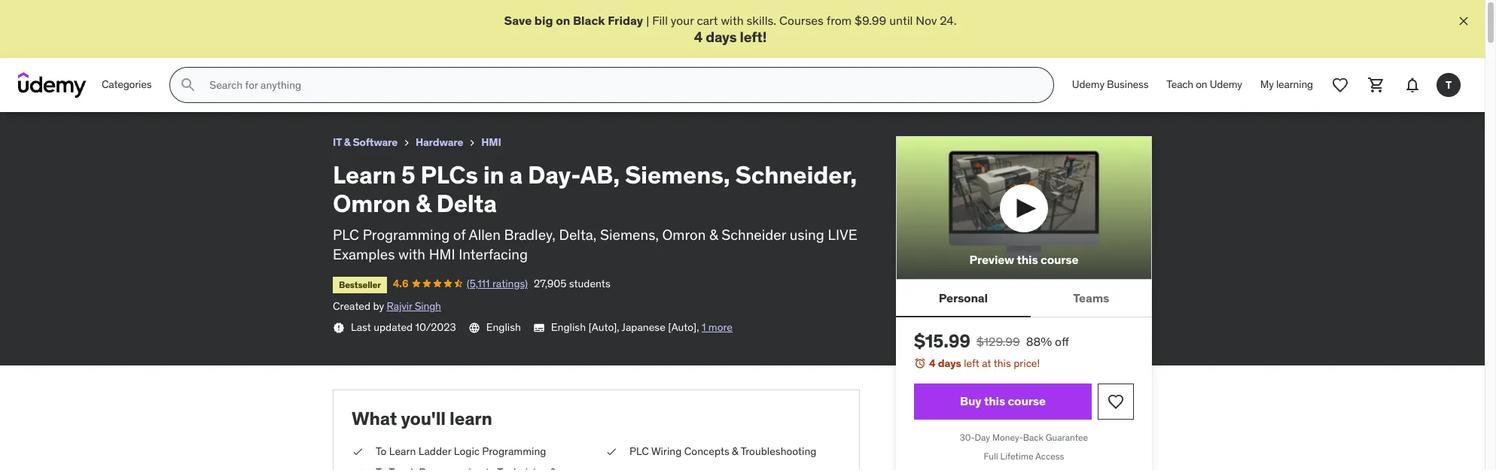Task type: vqa. For each thing, say whether or not it's contained in the screenshot.
Full at the bottom right
yes



Task type: describe. For each thing, give the bounding box(es) containing it.
teams button
[[1030, 280, 1152, 317]]

udemy business
[[1072, 78, 1148, 91]]

of
[[453, 226, 466, 244]]

udemy business link
[[1063, 67, 1157, 103]]

,
[[697, 321, 699, 334]]

skills.
[[747, 13, 776, 28]]

|
[[646, 13, 649, 28]]

at
[[982, 357, 991, 371]]

with inside learn 5 plcs in a day-ab, siemens, schneider, omron & delta plc programming of allen bradley, delta, siemens, omron & schneider using live examples with hmi interfacing
[[398, 246, 425, 264]]

you'll
[[401, 407, 446, 430]]

24.
[[940, 13, 957, 28]]

my learning link
[[1251, 67, 1322, 103]]

rajvir singh link
[[387, 300, 441, 313]]

tab list containing personal
[[896, 280, 1152, 318]]

delta
[[436, 189, 497, 219]]

teach
[[1166, 78, 1193, 91]]

1 vertical spatial siemens,
[[600, 226, 659, 244]]

business
[[1107, 78, 1148, 91]]

with inside save big on black friday | fill your cart with skills. courses from $9.99 until nov 24. 4 days left!
[[721, 13, 744, 28]]

delta,
[[559, 226, 597, 244]]

to
[[376, 445, 387, 459]]

[auto]
[[668, 321, 697, 334]]

programming inside learn 5 plcs in a day-ab, siemens, schneider, omron & delta plc programming of allen bradley, delta, siemens, omron & schneider using live examples with hmi interfacing
[[363, 226, 450, 244]]

price!
[[1014, 357, 1040, 371]]

30-day money-back guarantee full lifetime access
[[960, 432, 1088, 462]]

& inside "link"
[[344, 136, 350, 149]]

t link
[[1431, 67, 1467, 103]]

lifetime
[[1000, 451, 1033, 462]]

1 horizontal spatial xsmall image
[[401, 137, 413, 149]]

udemy image
[[18, 72, 87, 98]]

teach on udemy link
[[1157, 67, 1251, 103]]

buy this course
[[960, 394, 1046, 409]]

black
[[573, 13, 605, 28]]

0 horizontal spatial wishlist image
[[1107, 393, 1125, 411]]

software
[[353, 136, 398, 149]]

left
[[964, 357, 979, 371]]

students
[[569, 277, 610, 291]]

plc inside learn 5 plcs in a day-ab, siemens, schneider, omron & delta plc programming of allen bradley, delta, siemens, omron & schneider using live examples with hmi interfacing
[[333, 226, 359, 244]]

0 vertical spatial siemens,
[[625, 160, 730, 190]]

save
[[504, 13, 532, 28]]

1 vertical spatial this
[[994, 357, 1011, 371]]

2 udemy from the left
[[1210, 78, 1242, 91]]

last updated 10/2023
[[351, 321, 456, 334]]

allen
[[469, 226, 501, 244]]

personal button
[[896, 280, 1030, 317]]

fill
[[652, 13, 668, 28]]

hardware link
[[416, 133, 463, 152]]

1 horizontal spatial days
[[938, 357, 961, 371]]

full
[[984, 451, 998, 462]]

english for english [auto], japanese [auto] , 1 more
[[551, 321, 586, 334]]

personal
[[939, 291, 988, 306]]

1 horizontal spatial 4
[[929, 357, 936, 371]]

in
[[483, 160, 504, 190]]

teach on udemy
[[1166, 78, 1242, 91]]

& right 5
[[416, 189, 431, 219]]

from
[[826, 13, 852, 28]]

what you'll learn
[[352, 407, 492, 430]]

course for preview this course
[[1041, 252, 1079, 267]]

& left schneider
[[709, 226, 718, 244]]

your
[[671, 13, 694, 28]]

created by rajvir singh
[[333, 300, 441, 313]]

xsmall image for to
[[352, 445, 364, 460]]

updated
[[374, 321, 413, 334]]

schneider,
[[735, 160, 857, 190]]

27,905 students
[[534, 277, 610, 291]]

$9.99
[[855, 13, 886, 28]]

xsmall image for plc
[[605, 445, 617, 460]]

hmi inside learn 5 plcs in a day-ab, siemens, schneider, omron & delta plc programming of allen bradley, delta, siemens, omron & schneider using live examples with hmi interfacing
[[429, 246, 455, 264]]

it & software
[[333, 136, 398, 149]]

1 horizontal spatial programming
[[482, 445, 546, 459]]

created
[[333, 300, 371, 313]]

guarantee
[[1046, 432, 1088, 443]]

1 horizontal spatial plc
[[629, 445, 649, 459]]

udemy inside 'link'
[[1072, 78, 1104, 91]]

schneider
[[721, 226, 786, 244]]

learning
[[1276, 78, 1313, 91]]

0 vertical spatial omron
[[333, 189, 410, 219]]

ab,
[[580, 160, 620, 190]]

4.6
[[393, 277, 408, 291]]

1 vertical spatial omron
[[662, 226, 706, 244]]

wiring
[[651, 445, 682, 459]]

5
[[401, 160, 415, 190]]

english [auto], japanese [auto] , 1 more
[[551, 321, 733, 334]]



Task type: locate. For each thing, give the bounding box(es) containing it.
using
[[790, 226, 824, 244]]

with right cart
[[721, 13, 744, 28]]

my
[[1260, 78, 1274, 91]]

preview this course button
[[896, 136, 1152, 280]]

& right it
[[344, 136, 350, 149]]

4
[[694, 28, 703, 46], [929, 357, 936, 371]]

english right closed captions icon
[[551, 321, 586, 334]]

learn 5 plcs in a day-ab, siemens, schneider, omron & delta plc programming of allen bradley, delta, siemens, omron & schneider using live examples with hmi interfacing
[[333, 160, 857, 264]]

tab list
[[896, 280, 1152, 318]]

plc left wiring
[[629, 445, 649, 459]]

off
[[1055, 335, 1069, 350]]

1 horizontal spatial on
[[1196, 78, 1207, 91]]

$15.99
[[914, 330, 970, 353]]

2 english from the left
[[551, 321, 586, 334]]

1
[[702, 321, 706, 334]]

shopping cart with 0 items image
[[1367, 76, 1385, 94]]

hmi down of
[[429, 246, 455, 264]]

plc up the examples
[[333, 226, 359, 244]]

xsmall image right "software"
[[401, 137, 413, 149]]

on right "teach"
[[1196, 78, 1207, 91]]

my learning
[[1260, 78, 1313, 91]]

what
[[352, 407, 397, 430]]

10/2023
[[415, 321, 456, 334]]

4 down cart
[[694, 28, 703, 46]]

more
[[708, 321, 733, 334]]

this inside button
[[1017, 252, 1038, 267]]

hmi up the "in"
[[481, 136, 501, 149]]

interfacing
[[459, 246, 528, 264]]

xsmall image left to
[[352, 445, 364, 460]]

this right the at
[[994, 357, 1011, 371]]

big
[[534, 13, 553, 28]]

english
[[486, 321, 521, 334], [551, 321, 586, 334]]

0 horizontal spatial omron
[[333, 189, 410, 219]]

1 horizontal spatial omron
[[662, 226, 706, 244]]

$15.99 $129.99 88% off
[[914, 330, 1069, 353]]

0 vertical spatial wishlist image
[[1331, 76, 1349, 94]]

day
[[975, 432, 990, 443]]

plcs
[[420, 160, 478, 190]]

0 vertical spatial days
[[706, 28, 737, 46]]

udemy left my
[[1210, 78, 1242, 91]]

days
[[706, 28, 737, 46], [938, 357, 961, 371]]

nov
[[916, 13, 937, 28]]

examples
[[333, 246, 395, 264]]

t
[[1446, 78, 1452, 92]]

learn down it & software "link"
[[333, 160, 396, 190]]

hardware
[[416, 136, 463, 149]]

xsmall image left last in the left of the page
[[333, 322, 345, 334]]

money-
[[992, 432, 1023, 443]]

siemens,
[[625, 160, 730, 190], [600, 226, 659, 244]]

&
[[344, 136, 350, 149], [416, 189, 431, 219], [709, 226, 718, 244], [732, 445, 738, 459]]

omron
[[333, 189, 410, 219], [662, 226, 706, 244]]

omron up the examples
[[333, 189, 410, 219]]

(5,111
[[467, 277, 490, 291]]

88%
[[1026, 335, 1052, 350]]

0 horizontal spatial with
[[398, 246, 425, 264]]

rajvir
[[387, 300, 412, 313]]

learn inside learn 5 plcs in a day-ab, siemens, schneider, omron & delta plc programming of allen bradley, delta, siemens, omron & schneider using live examples with hmi interfacing
[[333, 160, 396, 190]]

on inside save big on black friday | fill your cart with skills. courses from $9.99 until nov 24. 4 days left!
[[556, 13, 570, 28]]

0 horizontal spatial english
[[486, 321, 521, 334]]

this for buy
[[984, 394, 1005, 409]]

1 more button
[[702, 321, 733, 335]]

day-
[[528, 160, 580, 190]]

1 horizontal spatial udemy
[[1210, 78, 1242, 91]]

it
[[333, 136, 342, 149]]

ratings)
[[492, 277, 528, 291]]

plc
[[333, 226, 359, 244], [629, 445, 649, 459]]

categories
[[102, 78, 152, 91]]

course language image
[[468, 322, 480, 334]]

preview
[[969, 252, 1014, 267]]

course for buy this course
[[1008, 394, 1046, 409]]

4 right alarm icon on the right bottom
[[929, 357, 936, 371]]

1 vertical spatial with
[[398, 246, 425, 264]]

programming right logic
[[482, 445, 546, 459]]

a
[[509, 160, 523, 190]]

this
[[1017, 252, 1038, 267], [994, 357, 1011, 371], [984, 394, 1005, 409]]

30-
[[960, 432, 975, 443]]

0 horizontal spatial hmi
[[429, 246, 455, 264]]

1 vertical spatial programming
[[482, 445, 546, 459]]

xsmall image left wiring
[[605, 445, 617, 460]]

course
[[1041, 252, 1079, 267], [1008, 394, 1046, 409]]

0 vertical spatial course
[[1041, 252, 1079, 267]]

2 horizontal spatial xsmall image
[[466, 137, 478, 149]]

access
[[1035, 451, 1064, 462]]

cart
[[697, 13, 718, 28]]

1 vertical spatial 4
[[929, 357, 936, 371]]

0 vertical spatial this
[[1017, 252, 1038, 267]]

close image
[[1456, 14, 1471, 29]]

1 vertical spatial hmi
[[429, 246, 455, 264]]

back
[[1023, 432, 1044, 443]]

with
[[721, 13, 744, 28], [398, 246, 425, 264]]

1 vertical spatial on
[[1196, 78, 1207, 91]]

learn right to
[[389, 445, 416, 459]]

udemy left business
[[1072, 78, 1104, 91]]

wishlist image
[[1331, 76, 1349, 94], [1107, 393, 1125, 411]]

plc wiring concepts & troubleshooting
[[629, 445, 817, 459]]

2 vertical spatial this
[[984, 394, 1005, 409]]

closed captions image
[[533, 322, 545, 334]]

27,905
[[534, 277, 566, 291]]

preview this course
[[969, 252, 1079, 267]]

0 horizontal spatial on
[[556, 13, 570, 28]]

$129.99
[[976, 335, 1020, 350]]

1 vertical spatial plc
[[629, 445, 649, 459]]

0 horizontal spatial 4
[[694, 28, 703, 46]]

live
[[828, 226, 857, 244]]

until
[[889, 13, 913, 28]]

0 vertical spatial 4
[[694, 28, 703, 46]]

0 horizontal spatial plc
[[333, 226, 359, 244]]

1 vertical spatial course
[[1008, 394, 1046, 409]]

programming up the examples
[[363, 226, 450, 244]]

xsmall image
[[401, 137, 413, 149], [466, 137, 478, 149], [333, 322, 345, 334]]

[auto], japanese
[[588, 321, 665, 334]]

1 vertical spatial days
[[938, 357, 961, 371]]

1 udemy from the left
[[1072, 78, 1104, 91]]

course up back
[[1008, 394, 1046, 409]]

english right course language icon at the bottom
[[486, 321, 521, 334]]

programming
[[363, 226, 450, 244], [482, 445, 546, 459]]

courses
[[779, 13, 824, 28]]

0 horizontal spatial udemy
[[1072, 78, 1104, 91]]

1 vertical spatial wishlist image
[[1107, 393, 1125, 411]]

english for english
[[486, 321, 521, 334]]

buy this course button
[[914, 384, 1092, 420]]

this right preview on the bottom right of the page
[[1017, 252, 1038, 267]]

this inside 'button'
[[984, 394, 1005, 409]]

days left left
[[938, 357, 961, 371]]

4 inside save big on black friday | fill your cart with skills. courses from $9.99 until nov 24. 4 days left!
[[694, 28, 703, 46]]

course inside button
[[1041, 252, 1079, 267]]

1 horizontal spatial hmi
[[481, 136, 501, 149]]

& right concepts
[[732, 445, 738, 459]]

ladder
[[418, 445, 451, 459]]

1 horizontal spatial with
[[721, 13, 744, 28]]

0 vertical spatial programming
[[363, 226, 450, 244]]

save big on black friday | fill your cart with skills. courses from $9.99 until nov 24. 4 days left!
[[504, 13, 957, 46]]

0 vertical spatial with
[[721, 13, 744, 28]]

Search for anything text field
[[207, 72, 1035, 98]]

udemy
[[1072, 78, 1104, 91], [1210, 78, 1242, 91]]

4 days left at this price!
[[929, 357, 1040, 371]]

xsmall image down what
[[352, 466, 364, 471]]

submit search image
[[179, 76, 198, 94]]

1 english from the left
[[486, 321, 521, 334]]

this for preview
[[1017, 252, 1038, 267]]

buy
[[960, 394, 981, 409]]

with up the 4.6 at the bottom
[[398, 246, 425, 264]]

teams
[[1073, 291, 1109, 306]]

xsmall image left hmi link
[[466, 137, 478, 149]]

0 vertical spatial plc
[[333, 226, 359, 244]]

0 vertical spatial learn
[[333, 160, 396, 190]]

0 vertical spatial hmi
[[481, 136, 501, 149]]

days inside save big on black friday | fill your cart with skills. courses from $9.99 until nov 24. 4 days left!
[[706, 28, 737, 46]]

1 horizontal spatial wishlist image
[[1331, 76, 1349, 94]]

it & software link
[[333, 133, 398, 152]]

0 horizontal spatial programming
[[363, 226, 450, 244]]

omron left schneider
[[662, 226, 706, 244]]

learn
[[450, 407, 492, 430]]

learn
[[333, 160, 396, 190], [389, 445, 416, 459]]

on right big on the top left of the page
[[556, 13, 570, 28]]

xsmall image
[[352, 445, 364, 460], [605, 445, 617, 460], [352, 466, 364, 471]]

alarm image
[[914, 358, 926, 370]]

categories button
[[93, 67, 161, 103]]

course up teams on the right of the page
[[1041, 252, 1079, 267]]

last
[[351, 321, 371, 334]]

course inside 'button'
[[1008, 394, 1046, 409]]

1 horizontal spatial english
[[551, 321, 586, 334]]

notifications image
[[1403, 76, 1421, 94]]

0 horizontal spatial days
[[706, 28, 737, 46]]

1 vertical spatial learn
[[389, 445, 416, 459]]

to learn ladder logic programming
[[376, 445, 546, 459]]

0 vertical spatial on
[[556, 13, 570, 28]]

bradley,
[[504, 226, 556, 244]]

days down cart
[[706, 28, 737, 46]]

0 horizontal spatial xsmall image
[[333, 322, 345, 334]]

this right buy
[[984, 394, 1005, 409]]

concepts
[[684, 445, 729, 459]]

bestseller
[[339, 279, 381, 291]]



